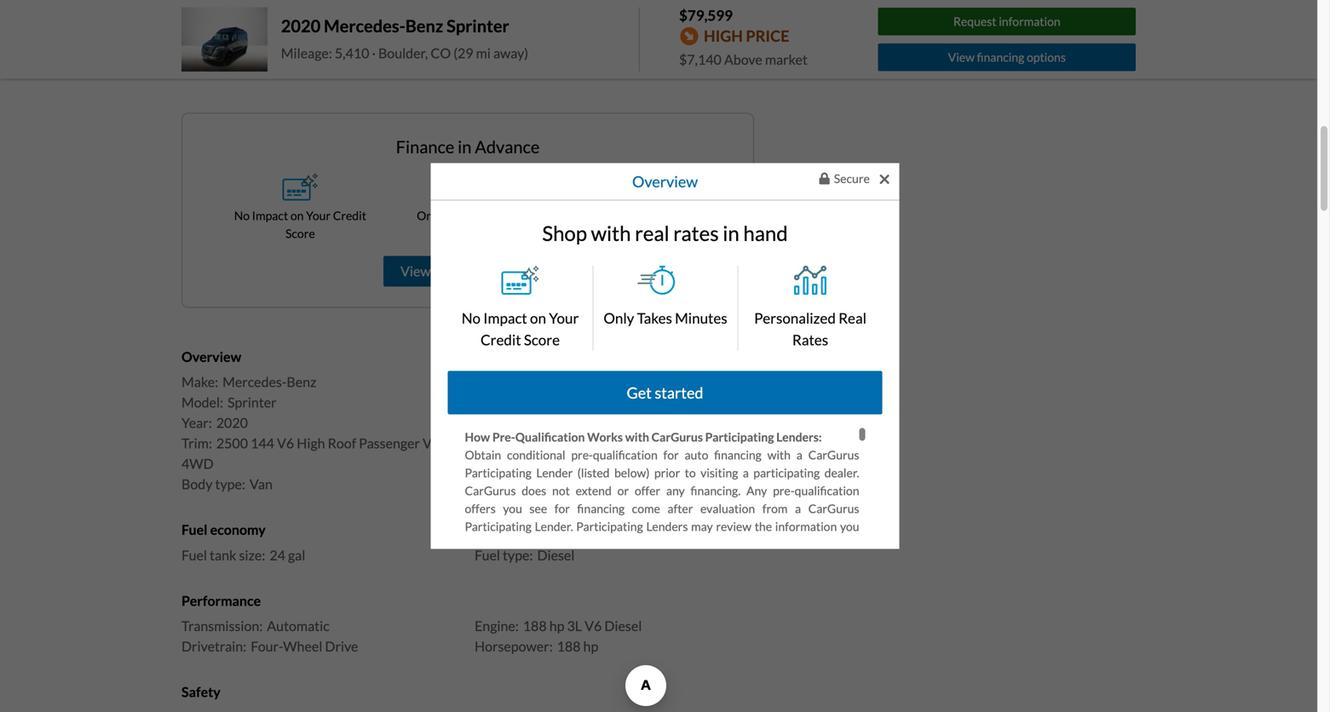 Task type: describe. For each thing, give the bounding box(es) containing it.
2 horizontal spatial your
[[802, 537, 826, 552]]

fuel for fuel type: diesel
[[475, 547, 500, 564]]

sprinter inside make: mercedes-benz model: sprinter year: 2020
[[228, 394, 277, 411]]

credit
[[829, 537, 859, 552]]

0 horizontal spatial takes
[[444, 208, 473, 223]]

for up lender.
[[555, 502, 570, 516]]

to right able
[[536, 573, 547, 588]]

you up one
[[625, 537, 645, 552]]

rates
[[673, 221, 719, 245]]

started
[[655, 384, 703, 402]]

mileage: inside 2020 mercedes-benz sprinter mileage: 5,410 · boulder, co (29 mi away)
[[281, 45, 332, 61]]

exterior color: gray mileage: 5,410 mi condition: used vin: w1z4efvy1lp228547 stock number: 3802u
[[475, 374, 648, 472]]

for down able
[[528, 591, 543, 606]]

safety
[[182, 684, 221, 701]]

tank
[[210, 547, 236, 564]]

0 horizontal spatial view financing options button
[[383, 256, 552, 287]]

co
[[431, 45, 451, 61]]

transmission: automatic drivetrain: four-wheel drive
[[182, 618, 358, 655]]

pre- down participating
[[773, 484, 795, 498]]

bluetooth
[[233, 42, 302, 61]]

the down one,
[[842, 663, 859, 677]]

1 vertical spatial qualify
[[554, 555, 590, 570]]

purchase
[[773, 645, 821, 659]]

does
[[522, 484, 546, 498]]

2 vertical spatial of
[[826, 663, 837, 677]]

$7,140 above market
[[679, 51, 808, 68]]

pre- down lenders
[[647, 537, 669, 552]]

with left real
[[591, 221, 631, 245]]

lenders,
[[793, 555, 837, 570]]

0 horizontal spatial 188
[[523, 618, 547, 634]]

fuel for fuel economy
[[182, 522, 207, 538]]

you right the when at the bottom
[[840, 681, 859, 695]]

0 horizontal spatial only takes minutes
[[417, 208, 519, 223]]

considering.
[[670, 591, 733, 606]]

no inside shop with real rates in hand dialog
[[462, 309, 481, 327]]

dealer. inside how pre-qualification works with cargurus participating lenders: obtain conditional pre-qualification for auto financing with a cargurus participating lender (listed below) prior to visiting a participating dealer. cargurus does not extend or offer any financing. any pre-qualification offers you see for financing come after evaluation from a cargurus participating lender. participating lenders may review the information you provide to determine whether you pre-qualify with no impact to your credit score. if you pre-qualify with one or more of our participating lenders, you will be able to see your estimated monthly payments, aprs and offer summaries for vehicles you may be considering. your request for pre- qualification may not be submitted to all participating lenders.
[[825, 466, 859, 480]]

cargurus up the auto
[[652, 430, 703, 445]]

0 vertical spatial view financing options
[[948, 50, 1066, 64]]

roof
[[328, 435, 356, 452]]

with down whether
[[593, 555, 616, 570]]

the up 'an'
[[753, 645, 770, 659]]

no impact on your credit score inside shop with real rates in hand dialog
[[462, 309, 579, 349]]

vehicles
[[549, 591, 591, 606]]

lenders:
[[776, 430, 822, 445]]

participating
[[753, 466, 820, 480]]

for up prior
[[663, 448, 679, 462]]

0 vertical spatial your
[[306, 208, 331, 223]]

mi inside 2020 mercedes-benz sprinter mileage: 5,410 · boulder, co (29 mi away)
[[476, 45, 491, 61]]

view for the rightmost view financing options button
[[948, 50, 975, 64]]

mercedes- for make:
[[223, 374, 287, 390]]

1 vertical spatial not
[[556, 609, 574, 623]]

sprinter inside 2020 mercedes-benz sprinter mileage: 5,410 · boulder, co (29 mi away)
[[447, 16, 509, 36]]

cargurus up the 'offers'
[[465, 484, 516, 498]]

you down credit
[[840, 555, 859, 570]]

impact
[[750, 537, 785, 552]]

0 horizontal spatial hp
[[549, 618, 564, 634]]

to left all
[[647, 609, 658, 623]]

to down the auto
[[685, 466, 696, 480]]

all
[[660, 609, 672, 623]]

1 horizontal spatial your
[[577, 573, 601, 588]]

you up credit
[[840, 520, 859, 534]]

may down the after at right bottom
[[691, 520, 713, 534]]

may inside remember, your pre-qualification can only be used for the purchase of one, personal use vehicle. the offer summary will include an estimate of the financing terms (including down payment) you could qualify for when you apply for financing at the dealer. these estimates may not include tax, tit
[[726, 698, 748, 712]]

·
[[372, 45, 376, 61]]

shop with real rates in hand dialog
[[0, 0, 1330, 712]]

hand
[[743, 221, 788, 245]]

24
[[270, 547, 285, 564]]

0 vertical spatial in
[[458, 137, 472, 157]]

drive
[[325, 638, 358, 655]]

only takes minutes inside shop with real rates in hand dialog
[[604, 309, 727, 327]]

0 horizontal spatial van
[[250, 476, 273, 493]]

1 horizontal spatial hp
[[583, 638, 598, 655]]

review
[[716, 520, 752, 534]]

1 vertical spatial of
[[824, 645, 834, 659]]

body
[[182, 476, 213, 493]]

score inside shop with real rates in hand dialog
[[524, 331, 560, 349]]

lender.
[[535, 520, 573, 534]]

finance in advance
[[396, 137, 540, 157]]

2020 inside make: mercedes-benz model: sprinter year: 2020
[[216, 415, 248, 431]]

down
[[606, 681, 635, 695]]

drivetrain:
[[182, 638, 246, 655]]

be up all
[[651, 591, 664, 606]]

qualification down summaries
[[465, 609, 529, 623]]

1 vertical spatial your
[[549, 309, 579, 327]]

no
[[734, 537, 747, 552]]

real
[[635, 221, 669, 245]]

works
[[587, 430, 623, 445]]

5,410 inside exterior color: gray mileage: 5,410 mi condition: used vin: w1z4efvy1lp228547 stock number: 3802u
[[530, 394, 565, 411]]

qualification down participating
[[795, 484, 859, 498]]

1 vertical spatial 188
[[557, 638, 581, 655]]

1 vertical spatial include
[[772, 698, 810, 712]]

0 horizontal spatial impact
[[252, 208, 288, 223]]

could
[[716, 681, 744, 695]]

for right "apply"
[[496, 698, 512, 712]]

2 vertical spatial a
[[795, 502, 801, 516]]

whether
[[578, 537, 623, 552]]

offers
[[465, 502, 496, 516]]

you up estimates
[[692, 681, 712, 695]]

submitted
[[591, 609, 644, 623]]

come
[[632, 502, 660, 516]]

for down estimate
[[788, 681, 803, 695]]

any
[[746, 484, 767, 498]]

0 vertical spatial a
[[797, 448, 803, 462]]

1 vertical spatial see
[[553, 573, 571, 588]]

v6 inside the 2500 144 v6 high roof passenger van 4wd
[[277, 435, 294, 452]]

van inside the 2500 144 v6 high roof passenger van 4wd
[[423, 435, 446, 452]]

on inside shop with real rates in hand dialog
[[530, 309, 546, 327]]

aprs
[[774, 573, 802, 588]]

0 horizontal spatial minutes
[[476, 208, 519, 223]]

1 vertical spatial a
[[743, 466, 749, 480]]

options for the rightmost view financing options button
[[1027, 50, 1066, 64]]

high
[[297, 435, 325, 452]]

prior
[[654, 466, 680, 480]]

real
[[839, 309, 867, 327]]

shop
[[542, 221, 587, 245]]

close financing wizard image
[[880, 172, 889, 187]]

able
[[508, 573, 530, 588]]

shop with real rates in hand
[[542, 221, 788, 245]]

evaluation
[[700, 502, 755, 516]]

determine
[[521, 537, 576, 552]]

make:
[[182, 374, 218, 390]]

our
[[701, 555, 719, 570]]

apply
[[465, 698, 493, 712]]

high
[[704, 27, 743, 45]]

rates
[[792, 331, 828, 349]]

personal
[[465, 663, 510, 677]]

terms
[[516, 681, 547, 695]]

4wd
[[182, 456, 214, 472]]

personalized
[[754, 309, 836, 327]]

1 horizontal spatial or
[[642, 555, 654, 570]]

one
[[619, 555, 639, 570]]

fuel tank size: 24 gal
[[182, 547, 305, 564]]

an
[[758, 663, 771, 677]]

0 horizontal spatial diesel
[[537, 547, 575, 564]]

0 vertical spatial no impact on your credit score
[[234, 208, 366, 241]]

for down and at the bottom of page
[[816, 591, 831, 606]]

2500
[[216, 435, 248, 452]]

estimate
[[776, 663, 821, 677]]

participating down considering.
[[674, 609, 741, 623]]

automatic
[[267, 618, 330, 634]]

only inside shop with real rates in hand dialog
[[604, 309, 634, 327]]

participating down impact at the bottom right of page
[[723, 555, 789, 570]]

engine:
[[475, 618, 519, 634]]

0 horizontal spatial include
[[715, 663, 753, 677]]

mercedes- for 2020
[[324, 16, 405, 36]]

lender
[[536, 466, 573, 480]]

0 vertical spatial credit
[[333, 208, 366, 223]]

condition:
[[475, 415, 537, 431]]

monthly
[[665, 573, 709, 588]]

your inside how pre-qualification works with cargurus participating lenders: obtain conditional pre-qualification for auto financing with a cargurus participating lender (listed below) prior to visiting a participating dealer. cargurus does not extend or offer any financing. any pre-qualification offers you see for financing come after evaluation from a cargurus participating lender. participating lenders may review the information you provide to determine whether you pre-qualify with no impact to your credit score. if you pre-qualify with one or more of our participating lenders, you will be able to see your estimated monthly payments, aprs and offer summaries for vehicles you may be considering. your request for pre- qualification may not be submitted to all participating lenders.
[[739, 591, 764, 606]]

0 horizontal spatial view financing options
[[401, 263, 535, 279]]

dealer. inside remember, your pre-qualification can only be used for the purchase of one, personal use vehicle. the offer summary will include an estimate of the financing terms (including down payment) you could qualify for when you apply for financing at the dealer. these estimates may not include tax, tit
[[600, 698, 635, 712]]

2020 mercedes-benz sprinter mileage: 5,410 · boulder, co (29 mi away)
[[281, 16, 528, 61]]

0 vertical spatial or
[[617, 484, 629, 498]]

will inside remember, your pre-qualification can only be used for the purchase of one, personal use vehicle. the offer summary will include an estimate of the financing terms (including down payment) you could qualify for when you apply for financing at the dealer. these estimates may not include tax, tit
[[692, 663, 710, 677]]

participating down obtain at the left bottom
[[465, 466, 532, 480]]

0 horizontal spatial overview
[[182, 349, 241, 365]]

summaries
[[465, 591, 522, 606]]

camera
[[580, 42, 630, 61]]

transmission:
[[182, 618, 263, 634]]

benz for sprinter
[[405, 16, 443, 36]]

request information button
[[878, 8, 1136, 36]]

0 vertical spatial only
[[417, 208, 442, 223]]

engine: 188 hp 3l v6 diesel horsepower: 188 hp
[[475, 618, 642, 655]]

fuel type: diesel
[[475, 547, 575, 564]]

be down vehicles
[[576, 609, 589, 623]]

you right if at the bottom left of page
[[510, 555, 529, 570]]

(29
[[454, 45, 473, 61]]



Task type: locate. For each thing, give the bounding box(es) containing it.
from
[[762, 502, 788, 516]]

0 vertical spatial options
[[1027, 50, 1066, 64]]

your up vehicles
[[577, 573, 601, 588]]

0 vertical spatial information
[[999, 14, 1061, 29]]

1 horizontal spatial mercedes-
[[324, 16, 405, 36]]

sprinter up 144
[[228, 394, 277, 411]]

0 vertical spatial 5,410
[[335, 45, 369, 61]]

the right 'at'
[[579, 698, 597, 712]]

benz up the co
[[405, 16, 443, 36]]

information down the from
[[775, 520, 837, 534]]

qualify
[[669, 537, 705, 552], [554, 555, 590, 570], [748, 681, 784, 695]]

finance
[[396, 137, 454, 157]]

participating up visiting
[[705, 430, 774, 445]]

a down lenders:
[[797, 448, 803, 462]]

1 vertical spatial will
[[692, 663, 710, 677]]

qualification inside remember, your pre-qualification can only be used for the purchase of one, personal use vehicle. the offer summary will include an estimate of the financing terms (including down payment) you could qualify for when you apply for financing at the dealer. these estimates may not include tax, tit
[[576, 645, 641, 659]]

include
[[715, 663, 753, 677], [772, 698, 810, 712]]

0 horizontal spatial dealer.
[[600, 698, 635, 712]]

hp
[[549, 618, 564, 634], [583, 638, 598, 655]]

1 horizontal spatial offer
[[635, 484, 660, 498]]

dealer. down down
[[600, 698, 635, 712]]

at
[[566, 698, 576, 712]]

may down estimated
[[623, 591, 644, 606]]

2020 up the 2500
[[216, 415, 248, 431]]

1 horizontal spatial minutes
[[675, 309, 727, 327]]

2020 mercedes-benz sprinter image
[[182, 7, 267, 72]]

only takes minutes down finance in advance
[[417, 208, 519, 223]]

0 horizontal spatial mileage:
[[281, 45, 332, 61]]

qualify down determine
[[554, 555, 590, 570]]

1 horizontal spatial qualify
[[669, 537, 705, 552]]

1 horizontal spatial no
[[462, 309, 481, 327]]

3l
[[567, 618, 582, 634]]

your inside remember, your pre-qualification can only be used for the purchase of one, personal use vehicle. the offer summary will include an estimate of the financing terms (including down payment) you could qualify for when you apply for financing at the dealer. these estimates may not include tax, tit
[[527, 645, 551, 659]]

the inside how pre-qualification works with cargurus participating lenders: obtain conditional pre-qualification for auto financing with a cargurus participating lender (listed below) prior to visiting a participating dealer. cargurus does not extend or offer any financing. any pre-qualification offers you see for financing come after evaluation from a cargurus participating lender. participating lenders may review the information you provide to determine whether you pre-qualify with no impact to your credit score. if you pre-qualify with one or more of our participating lenders, you will be able to see your estimated monthly payments, aprs and offer summaries for vehicles you may be considering. your request for pre- qualification may not be submitted to all participating lenders.
[[755, 520, 772, 534]]

0 horizontal spatial see
[[530, 502, 547, 516]]

request information
[[953, 14, 1061, 29]]

lock image
[[819, 173, 830, 185]]

participating up provide
[[465, 520, 532, 534]]

1 horizontal spatial only takes minutes
[[604, 309, 727, 327]]

include left tax,
[[772, 698, 810, 712]]

diesel left all
[[604, 618, 642, 634]]

number:
[[511, 456, 561, 472]]

offer up come
[[635, 484, 660, 498]]

high price
[[704, 27, 789, 45]]

no impact on your credit score
[[234, 208, 366, 241], [462, 309, 579, 349]]

qualification
[[515, 430, 585, 445]]

0 vertical spatial 188
[[523, 618, 547, 634]]

backup
[[526, 42, 577, 61]]

1 horizontal spatial view financing options button
[[878, 43, 1136, 71]]

1 horizontal spatial mi
[[567, 394, 582, 411]]

0 vertical spatial minutes
[[476, 208, 519, 223]]

be inside remember, your pre-qualification can only be used for the purchase of one, personal use vehicle. the offer summary will include an estimate of the financing terms (including down payment) you could qualify for when you apply for financing at the dealer. these estimates may not include tax, tit
[[690, 645, 703, 659]]

options for view financing options button to the left
[[490, 263, 535, 279]]

fuel economy
[[182, 522, 266, 538]]

chevron right image
[[1000, 49, 1010, 70]]

estimated
[[607, 573, 659, 588]]

chevron left image
[[908, 49, 918, 70]]

used
[[542, 415, 572, 431]]

gray
[[565, 374, 593, 390]]

2020 up the bluetooth
[[281, 16, 321, 36]]

not down 'an'
[[751, 698, 769, 712]]

diesel inside engine: 188 hp 3l v6 diesel horsepower: 188 hp
[[604, 618, 642, 634]]

overview inside shop with real rates in hand dialog
[[632, 172, 698, 191]]

qualify down 'an'
[[748, 681, 784, 695]]

or right one
[[642, 555, 654, 570]]

a right the from
[[795, 502, 801, 516]]

provide
[[465, 537, 505, 552]]

benz up high
[[287, 374, 316, 390]]

takes
[[444, 208, 473, 223], [637, 309, 672, 327]]

1 vertical spatial no impact on your credit score
[[462, 309, 579, 349]]

you
[[503, 502, 522, 516], [840, 520, 859, 534], [625, 537, 645, 552], [510, 555, 529, 570], [840, 555, 859, 570], [597, 591, 617, 606], [692, 681, 712, 695], [840, 681, 859, 695]]

mileage: inside exterior color: gray mileage: 5,410 mi condition: used vin: w1z4efvy1lp228547 stock number: 3802u
[[475, 394, 526, 411]]

2 horizontal spatial offer
[[834, 573, 859, 588]]

0 horizontal spatial no impact on your credit score
[[234, 208, 366, 241]]

backup camera
[[526, 42, 630, 61]]

tax,
[[813, 698, 832, 712]]

0 horizontal spatial information
[[775, 520, 837, 534]]

mi inside exterior color: gray mileage: 5,410 mi condition: used vin: w1z4efvy1lp228547 stock number: 3802u
[[567, 394, 582, 411]]

sprinter
[[447, 16, 509, 36], [228, 394, 277, 411]]

2020 inside 2020 mercedes-benz sprinter mileage: 5,410 · boulder, co (29 mi away)
[[281, 16, 321, 36]]

when
[[807, 681, 836, 695]]

takes inside shop with real rates in hand dialog
[[637, 309, 672, 327]]

pre- inside remember, your pre-qualification can only be used for the purchase of one, personal use vehicle. the offer summary will include an estimate of the financing terms (including down payment) you could qualify for when you apply for financing at the dealer. these estimates may not include tax, tit
[[554, 645, 576, 659]]

with up participating
[[767, 448, 791, 462]]

v6
[[277, 435, 294, 452], [585, 618, 602, 634]]

mercedes- up · at the top of page
[[324, 16, 405, 36]]

qualify inside remember, your pre-qualification can only be used for the purchase of one, personal use vehicle. the offer summary will include an estimate of the financing terms (including down payment) you could qualify for when you apply for financing at the dealer. these estimates may not include tax, tit
[[748, 681, 784, 695]]

type: for body type:
[[215, 476, 245, 493]]

1 vertical spatial or
[[642, 555, 654, 570]]

type: right the 'body'
[[215, 476, 245, 493]]

of left one,
[[824, 645, 834, 659]]

1 horizontal spatial diesel
[[604, 618, 642, 634]]

overview up shop with real rates in hand at top
[[632, 172, 698, 191]]

0 vertical spatial only takes minutes
[[417, 208, 519, 223]]

0 vertical spatial type:
[[215, 476, 245, 493]]

1 horizontal spatial takes
[[637, 309, 672, 327]]

blind spot monitoring image
[[481, 38, 509, 65]]

1 vertical spatial view financing options
[[401, 263, 535, 279]]

0 horizontal spatial 2020
[[216, 415, 248, 431]]

body type: van
[[182, 476, 273, 493]]

see up vehicles
[[553, 573, 571, 588]]

188 down 3l
[[557, 638, 581, 655]]

conditional
[[507, 448, 565, 462]]

minutes down advance
[[476, 208, 519, 223]]

if
[[499, 555, 507, 570]]

type: up able
[[503, 547, 533, 564]]

0 horizontal spatial view
[[401, 263, 431, 279]]

get started button
[[448, 371, 882, 415]]

1 horizontal spatial view financing options
[[948, 50, 1066, 64]]

v6 right 3l
[[585, 618, 602, 634]]

bluetooth image
[[188, 38, 216, 65]]

benz inside 2020 mercedes-benz sprinter mileage: 5,410 · boulder, co (29 mi away)
[[405, 16, 443, 36]]

5,410 left · at the top of page
[[335, 45, 369, 61]]

only down the finance
[[417, 208, 442, 223]]

or down below)
[[617, 484, 629, 498]]

2 vertical spatial offer
[[608, 663, 633, 677]]

1 horizontal spatial credit
[[481, 331, 521, 349]]

5,410
[[335, 45, 369, 61], [530, 394, 565, 411]]

type: for fuel type:
[[503, 547, 533, 564]]

performance
[[182, 593, 261, 609]]

hp left 3l
[[549, 618, 564, 634]]

of inside how pre-qualification works with cargurus participating lenders: obtain conditional pre-qualification for auto financing with a cargurus participating lender (listed below) prior to visiting a participating dealer. cargurus does not extend or offer any financing. any pre-qualification offers you see for financing come after evaluation from a cargurus participating lender. participating lenders may review the information you provide to determine whether you pre-qualify with no impact to your credit score. if you pre-qualify with one or more of our participating lenders, you will be able to see your estimated monthly payments, aprs and offer summaries for vehicles you may be considering. your request for pre- qualification may not be submitted to all participating lenders.
[[687, 555, 698, 570]]

financing
[[977, 50, 1024, 64], [433, 263, 488, 279], [714, 448, 762, 462], [577, 502, 625, 516], [465, 681, 512, 695], [515, 698, 563, 712]]

mercedes- inside 2020 mercedes-benz sprinter mileage: 5,410 · boulder, co (29 mi away)
[[324, 16, 405, 36]]

the
[[755, 520, 772, 534], [753, 645, 770, 659], [842, 663, 859, 677], [579, 698, 597, 712]]

1 vertical spatial sprinter
[[228, 394, 277, 411]]

four-
[[251, 638, 283, 655]]

0 vertical spatial mercedes-
[[324, 16, 405, 36]]

144
[[251, 435, 274, 452]]

1 horizontal spatial only
[[604, 309, 634, 327]]

1 horizontal spatial options
[[1027, 50, 1066, 64]]

0 horizontal spatial offer
[[608, 663, 633, 677]]

for
[[663, 448, 679, 462], [555, 502, 570, 516], [528, 591, 543, 606], [816, 591, 831, 606], [734, 645, 750, 659], [788, 681, 803, 695], [496, 698, 512, 712]]

0 vertical spatial mileage:
[[281, 45, 332, 61]]

only
[[665, 645, 687, 659]]

a up any
[[743, 466, 749, 480]]

minutes up started
[[675, 309, 727, 327]]

1 horizontal spatial type:
[[503, 547, 533, 564]]

1 vertical spatial information
[[775, 520, 837, 534]]

0 horizontal spatial 5,410
[[335, 45, 369, 61]]

of up the when at the bottom
[[826, 663, 837, 677]]

to right provide
[[508, 537, 519, 552]]

to right impact at the bottom right of page
[[788, 537, 799, 552]]

see down does
[[530, 502, 547, 516]]

may down the "could"
[[726, 698, 748, 712]]

1 horizontal spatial view
[[948, 50, 975, 64]]

pre- up one,
[[838, 591, 859, 606]]

1 horizontal spatial see
[[553, 573, 571, 588]]

1 horizontal spatial no impact on your credit score
[[462, 309, 579, 349]]

benz for model:
[[287, 374, 316, 390]]

cargurus
[[652, 430, 703, 445], [808, 448, 859, 462], [465, 484, 516, 498], [808, 502, 859, 516]]

cargurus down lenders:
[[808, 448, 859, 462]]

overview up make:
[[182, 349, 241, 365]]

qualify up more
[[669, 537, 705, 552]]

in left hand
[[723, 221, 739, 245]]

0 vertical spatial overview
[[632, 172, 698, 191]]

2 vertical spatial qualify
[[748, 681, 784, 695]]

mercedes-
[[324, 16, 405, 36], [223, 374, 287, 390]]

offer
[[635, 484, 660, 498], [834, 573, 859, 588], [608, 663, 633, 677]]

cargurus up credit
[[808, 502, 859, 516]]

0 horizontal spatial sprinter
[[228, 394, 277, 411]]

offer right and at the bottom of page
[[834, 573, 859, 588]]

pre-
[[571, 448, 593, 462], [773, 484, 795, 498], [647, 537, 669, 552], [532, 555, 554, 570], [838, 591, 859, 606], [554, 645, 576, 659]]

pre- up vehicle.
[[554, 645, 576, 659]]

benz inside make: mercedes-benz model: sprinter year: 2020
[[287, 374, 316, 390]]

these
[[638, 698, 669, 712]]

1 horizontal spatial score
[[524, 331, 560, 349]]

1 horizontal spatial van
[[423, 435, 446, 452]]

options
[[1027, 50, 1066, 64], [490, 263, 535, 279]]

in
[[458, 137, 472, 157], [723, 221, 739, 245]]

year:
[[182, 415, 212, 431]]

or
[[617, 484, 629, 498], [642, 555, 654, 570]]

in inside dialog
[[723, 221, 739, 245]]

0 vertical spatial diesel
[[537, 547, 575, 564]]

diesel
[[537, 547, 575, 564], [604, 618, 642, 634]]

horsepower:
[[475, 638, 553, 655]]

advance
[[475, 137, 540, 157]]

you up the "submitted"
[[597, 591, 617, 606]]

in right the finance
[[458, 137, 472, 157]]

model:
[[182, 394, 223, 411]]

1 vertical spatial dealer.
[[600, 698, 635, 712]]

information inside how pre-qualification works with cargurus participating lenders: obtain conditional pre-qualification for auto financing with a cargurus participating lender (listed below) prior to visiting a participating dealer. cargurus does not extend or offer any financing. any pre-qualification offers you see for financing come after evaluation from a cargurus participating lender. participating lenders may review the information you provide to determine whether you pre-qualify with no impact to your credit score. if you pre-qualify with one or more of our participating lenders, you will be able to see your estimated monthly payments, aprs and offer summaries for vehicles you may be considering. your request for pre- qualification may not be submitted to all participating lenders.
[[775, 520, 837, 534]]

pre-
[[492, 430, 515, 445]]

trim:
[[182, 435, 212, 452]]

(listed
[[577, 466, 610, 480]]

1 vertical spatial overview
[[182, 349, 241, 365]]

minutes
[[476, 208, 519, 223], [675, 309, 727, 327]]

qualification
[[593, 448, 658, 462], [795, 484, 859, 498], [465, 609, 529, 623], [576, 645, 641, 659]]

stock
[[475, 456, 508, 472]]

minutes inside shop with real rates in hand dialog
[[675, 309, 727, 327]]

hp up the the
[[583, 638, 598, 655]]

1 vertical spatial type:
[[503, 547, 533, 564]]

impact inside shop with real rates in hand dialog
[[483, 309, 527, 327]]

fuel type image
[[188, 0, 216, 7]]

mercedes- inside make: mercedes-benz model: sprinter year: 2020
[[223, 374, 287, 390]]

qualification up below)
[[593, 448, 658, 462]]

not inside remember, your pre-qualification can only be used for the purchase of one, personal use vehicle. the offer summary will include an estimate of the financing terms (including down payment) you could qualify for when you apply for financing at the dealer. these estimates may not include tax, tit
[[751, 698, 769, 712]]

0 horizontal spatial no
[[234, 208, 250, 223]]

can
[[644, 645, 662, 659]]

1 vertical spatial impact
[[483, 309, 527, 327]]

0 vertical spatial will
[[465, 573, 483, 588]]

visiting
[[701, 466, 738, 480]]

participating up whether
[[576, 520, 643, 534]]

with right works
[[625, 430, 649, 445]]

of
[[687, 555, 698, 570], [824, 645, 834, 659], [826, 663, 837, 677]]

0 horizontal spatial mi
[[476, 45, 491, 61]]

1 vertical spatial options
[[490, 263, 535, 279]]

information inside button
[[999, 14, 1061, 29]]

one,
[[837, 645, 859, 659]]

extend
[[576, 484, 612, 498]]

1 horizontal spatial include
[[772, 698, 810, 712]]

1 vertical spatial mi
[[567, 394, 582, 411]]

sprinter up (29 in the left of the page
[[447, 16, 509, 36]]

0 vertical spatial dealer.
[[825, 466, 859, 480]]

may down vehicles
[[532, 609, 554, 623]]

0 vertical spatial qualify
[[669, 537, 705, 552]]

credit inside shop with real rates in hand dialog
[[481, 331, 521, 349]]

payments,
[[715, 573, 768, 588]]

0 vertical spatial view
[[948, 50, 975, 64]]

0 vertical spatial not
[[552, 484, 570, 498]]

view for view financing options button to the left
[[401, 263, 431, 279]]

request
[[953, 14, 997, 29]]

be up summaries
[[489, 573, 502, 588]]

participating
[[705, 430, 774, 445], [465, 466, 532, 480], [465, 520, 532, 534], [576, 520, 643, 534], [723, 555, 789, 570], [674, 609, 741, 623]]

0 horizontal spatial type:
[[215, 476, 245, 493]]

be right only
[[690, 645, 703, 659]]

include up the "could"
[[715, 663, 753, 677]]

takes up get started button
[[637, 309, 672, 327]]

qualification up the the
[[576, 645, 641, 659]]

pre- up the (listed
[[571, 448, 593, 462]]

0 vertical spatial sprinter
[[447, 16, 509, 36]]

vin:
[[475, 435, 502, 452]]

pre- down determine
[[532, 555, 554, 570]]

1 vertical spatial 2020
[[216, 415, 248, 431]]

see
[[530, 502, 547, 516], [553, 573, 571, 588]]

will inside how pre-qualification works with cargurus participating lenders: obtain conditional pre-qualification for auto financing with a cargurus participating lender (listed below) prior to visiting a participating dealer. cargurus does not extend or offer any financing. any pre-qualification offers you see for financing come after evaluation from a cargurus participating lender. participating lenders may review the information you provide to determine whether you pre-qualify with no impact to your credit score. if you pre-qualify with one or more of our participating lenders, you will be able to see your estimated monthly payments, aprs and offer summaries for vehicles you may be considering. your request for pre- qualification may not be submitted to all participating lenders.
[[465, 573, 483, 588]]

0 vertical spatial mi
[[476, 45, 491, 61]]

van left how on the left bottom of page
[[423, 435, 446, 452]]

be
[[489, 573, 502, 588], [651, 591, 664, 606], [576, 609, 589, 623], [690, 645, 703, 659]]

with up our
[[707, 537, 731, 552]]

0 vertical spatial no
[[234, 208, 250, 223]]

5,410 inside 2020 mercedes-benz sprinter mileage: 5,410 · boulder, co (29 mi away)
[[335, 45, 369, 61]]

will down used
[[692, 663, 710, 677]]

your up lenders,
[[802, 537, 826, 552]]

lenders.
[[744, 609, 788, 623]]

request
[[770, 591, 810, 606]]

1 vertical spatial 5,410
[[530, 394, 565, 411]]

color:
[[526, 374, 560, 390]]

v6 inside engine: 188 hp 3l v6 diesel horsepower: 188 hp
[[585, 618, 602, 634]]

only up get
[[604, 309, 634, 327]]

1 horizontal spatial sprinter
[[447, 16, 509, 36]]

wheel
[[283, 638, 322, 655]]

auto
[[685, 448, 708, 462]]

not down vehicles
[[556, 609, 574, 623]]

of left our
[[687, 555, 698, 570]]

1 vertical spatial v6
[[585, 618, 602, 634]]

will down score.
[[465, 573, 483, 588]]

0 horizontal spatial your
[[527, 645, 551, 659]]

0 horizontal spatial qualify
[[554, 555, 590, 570]]

2 horizontal spatial your
[[739, 591, 764, 606]]

2 vertical spatial not
[[751, 698, 769, 712]]

remember, your pre-qualification can only be used for the purchase of one, personal use vehicle. the offer summary will include an estimate of the financing terms (including down payment) you could qualify for when you apply for financing at the dealer. these estimates may not include tax, tit
[[465, 645, 859, 712]]

0 horizontal spatial or
[[617, 484, 629, 498]]

van down 144
[[250, 476, 273, 493]]

0 vertical spatial score
[[285, 226, 315, 241]]

fuel for fuel tank size: 24 gal
[[182, 547, 207, 564]]

benz
[[405, 16, 443, 36], [287, 374, 316, 390]]

1 horizontal spatial 2020
[[281, 16, 321, 36]]

1 vertical spatial only takes minutes
[[604, 309, 727, 327]]

0 horizontal spatial benz
[[287, 374, 316, 390]]

0 horizontal spatial your
[[306, 208, 331, 223]]

offer inside remember, your pre-qualification can only be used for the purchase of one, personal use vehicle. the offer summary will include an estimate of the financing terms (including down payment) you could qualify for when you apply for financing at the dealer. these estimates may not include tax, tit
[[608, 663, 633, 677]]

v6 right 144
[[277, 435, 294, 452]]

takes down finance in advance
[[444, 208, 473, 223]]

for right used
[[734, 645, 750, 659]]

2 vertical spatial your
[[739, 591, 764, 606]]

get started
[[627, 384, 703, 402]]

0 horizontal spatial mercedes-
[[223, 374, 287, 390]]

only takes minutes
[[417, 208, 519, 223], [604, 309, 727, 327]]

you down does
[[503, 502, 522, 516]]

the up impact at the bottom right of page
[[755, 520, 772, 534]]

the
[[583, 663, 602, 677]]

0 vertical spatial on
[[290, 208, 304, 223]]

0 horizontal spatial credit
[[333, 208, 366, 223]]

a
[[797, 448, 803, 462], [743, 466, 749, 480], [795, 502, 801, 516]]



Task type: vqa. For each thing, say whether or not it's contained in the screenshot.
what to know about ev tax credits Image
no



